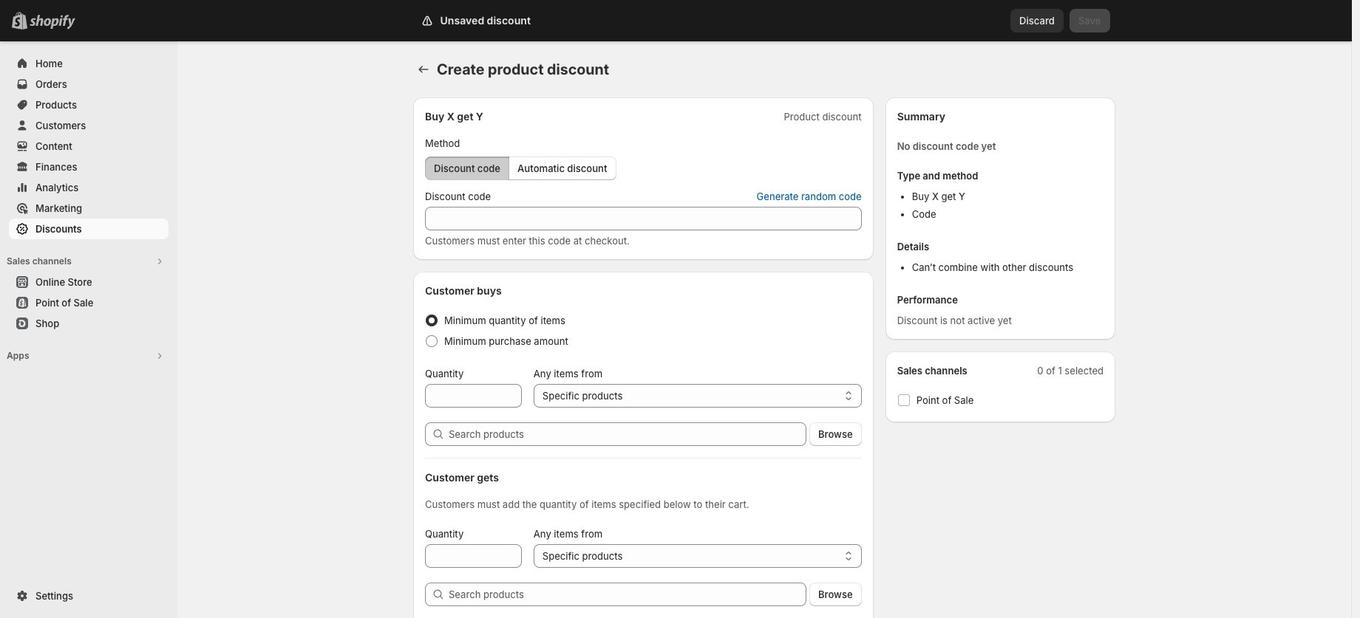 Task type: locate. For each thing, give the bounding box(es) containing it.
0 vertical spatial search products text field
[[449, 423, 807, 447]]

2 search products text field from the top
[[449, 583, 807, 607]]

None text field
[[425, 207, 862, 231], [425, 385, 522, 408], [425, 207, 862, 231], [425, 385, 522, 408]]

None text field
[[425, 545, 522, 569]]

1 search products text field from the top
[[449, 423, 807, 447]]

1 vertical spatial search products text field
[[449, 583, 807, 607]]

Search products text field
[[449, 423, 807, 447], [449, 583, 807, 607]]



Task type: describe. For each thing, give the bounding box(es) containing it.
shopify image
[[30, 15, 75, 30]]



Task type: vqa. For each thing, say whether or not it's contained in the screenshot.
"3 days left in your trial"
no



